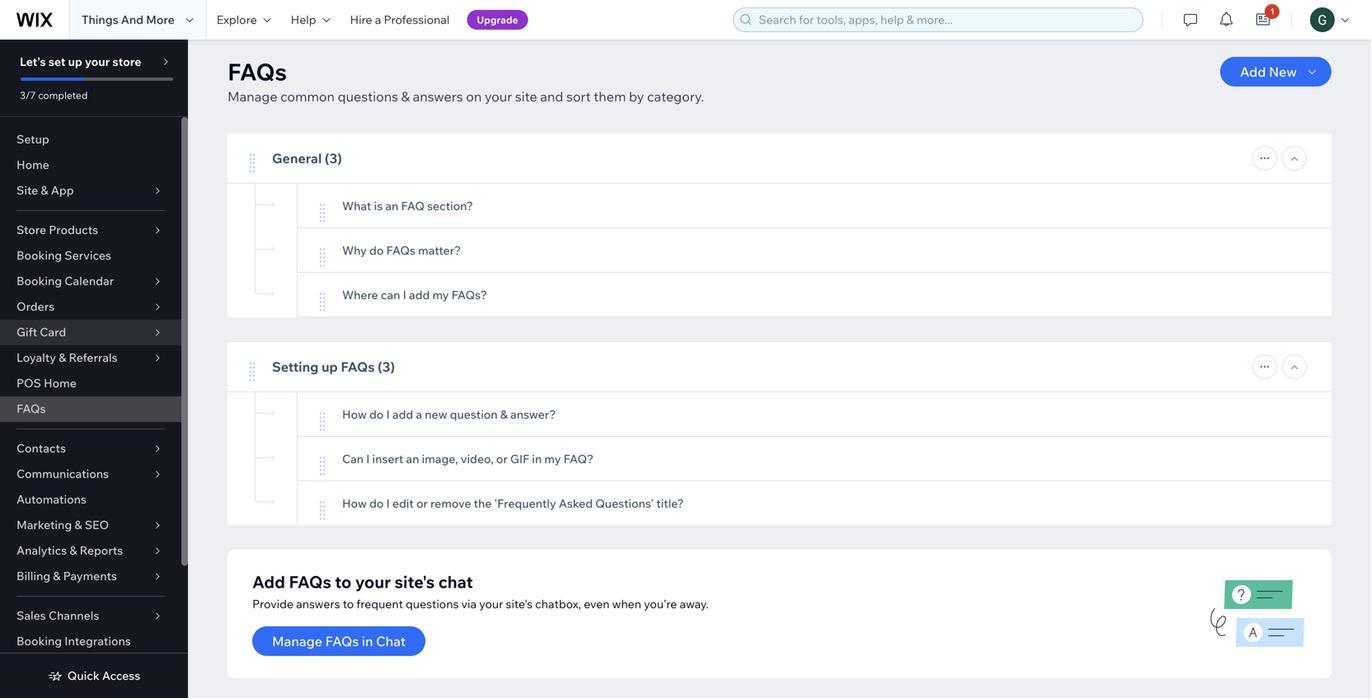 Task type: vqa. For each thing, say whether or not it's contained in the screenshot.
the Home in POS HOME link
yes



Task type: locate. For each thing, give the bounding box(es) containing it.
or left gif
[[496, 452, 508, 466]]

where
[[342, 288, 378, 302]]

quick access
[[67, 669, 140, 683]]

1 vertical spatial (3)
[[378, 359, 395, 375]]

1 horizontal spatial my
[[545, 452, 561, 466]]

by
[[629, 88, 644, 105]]

can i insert an image, video, or gif in my faq?
[[342, 452, 594, 466]]

faqs left chat in the bottom of the page
[[325, 633, 359, 650]]

add
[[1240, 64, 1266, 80], [252, 572, 285, 593]]

& right billing
[[53, 569, 61, 583]]

& right the site
[[41, 183, 48, 198]]

reports
[[80, 543, 123, 558]]

0 vertical spatial an
[[385, 199, 399, 213]]

(3)
[[325, 150, 342, 167], [378, 359, 395, 375]]

&
[[401, 88, 410, 105], [41, 183, 48, 198], [59, 351, 66, 365], [500, 407, 508, 422], [74, 518, 82, 532], [70, 543, 77, 558], [53, 569, 61, 583]]

1 vertical spatial in
[[362, 633, 373, 650]]

manage inside faqs manage common questions & answers on your site and sort them by category.
[[228, 88, 278, 105]]

0 vertical spatial to
[[335, 572, 352, 593]]

1 horizontal spatial an
[[406, 452, 419, 466]]

category.
[[647, 88, 704, 105]]

how up can
[[342, 407, 367, 422]]

what is an faq section?
[[342, 199, 473, 213]]

do right "why" on the top left of page
[[369, 243, 384, 258]]

site
[[515, 88, 537, 105]]

questions down chat
[[406, 597, 459, 612]]

gift
[[16, 325, 37, 339]]

answers inside the add faqs to your site's chat provide answers to frequent questions via your site's chatbox, even when you're away.
[[296, 597, 340, 612]]

add up provide
[[252, 572, 285, 593]]

faqs inside button
[[325, 633, 359, 650]]

1 vertical spatial home
[[44, 376, 77, 391]]

professional
[[384, 12, 450, 27]]

home down setup
[[16, 158, 49, 172]]

manage
[[228, 88, 278, 105], [272, 633, 323, 650]]

home link
[[0, 153, 181, 178]]

1 vertical spatial answers
[[296, 597, 340, 612]]

faq
[[401, 199, 425, 213]]

do for edit
[[370, 496, 384, 511]]

(3) right general
[[325, 150, 342, 167]]

questions
[[338, 88, 398, 105], [406, 597, 459, 612]]

hire
[[350, 12, 372, 27]]

1 horizontal spatial answers
[[413, 88, 463, 105]]

0 horizontal spatial in
[[362, 633, 373, 650]]

or
[[496, 452, 508, 466], [416, 496, 428, 511]]

my left faqs?
[[433, 288, 449, 302]]

a left new
[[416, 407, 422, 422]]

billing & payments
[[16, 569, 117, 583]]

& inside site & app dropdown button
[[41, 183, 48, 198]]

2 vertical spatial booking
[[16, 634, 62, 649]]

manage faqs in chat button
[[252, 627, 426, 656]]

booking inside 'link'
[[16, 248, 62, 263]]

manage down provide
[[272, 633, 323, 650]]

how for how do i add a new question & answer?
[[342, 407, 367, 422]]

questions right the common
[[338, 88, 398, 105]]

add inside the add faqs to your site's chat provide answers to frequent questions via your site's chatbox, even when you're away.
[[252, 572, 285, 593]]

0 vertical spatial manage
[[228, 88, 278, 105]]

them
[[594, 88, 626, 105]]

more
[[146, 12, 175, 27]]

0 vertical spatial do
[[369, 243, 384, 258]]

to up manage faqs in chat
[[335, 572, 352, 593]]

add right can
[[409, 288, 430, 302]]

quick access button
[[48, 669, 140, 684]]

your right via
[[479, 597, 503, 612]]

manage left the common
[[228, 88, 278, 105]]

up right set
[[68, 54, 82, 69]]

& for payments
[[53, 569, 61, 583]]

faqs down pos at the left of page
[[16, 402, 46, 416]]

1 vertical spatial manage
[[272, 633, 323, 650]]

home down loyalty & referrals
[[44, 376, 77, 391]]

orders
[[16, 299, 55, 314]]

0 vertical spatial add
[[1240, 64, 1266, 80]]

gif
[[510, 452, 530, 466]]

1 vertical spatial an
[[406, 452, 419, 466]]

add for my
[[409, 288, 430, 302]]

1 horizontal spatial in
[[532, 452, 542, 466]]

setting up faqs (3)
[[272, 359, 395, 375]]

or right edit
[[416, 496, 428, 511]]

0 horizontal spatial my
[[433, 288, 449, 302]]

booking integrations link
[[0, 629, 181, 655]]

1 vertical spatial my
[[545, 452, 561, 466]]

& inside the marketing & seo dropdown button
[[74, 518, 82, 532]]

booking for booking services
[[16, 248, 62, 263]]

asked
[[559, 496, 593, 511]]

& left the seo
[[74, 518, 82, 532]]

booking integrations
[[16, 634, 131, 649]]

title?
[[657, 496, 684, 511]]

how do i edit or remove the 'frequently asked questions' title?
[[342, 496, 684, 511]]

2 booking from the top
[[16, 274, 62, 288]]

automations
[[16, 492, 87, 507]]

1 horizontal spatial (3)
[[378, 359, 395, 375]]

site & app button
[[0, 178, 181, 204]]

0 horizontal spatial answers
[[296, 597, 340, 612]]

home inside 'link'
[[16, 158, 49, 172]]

1 vertical spatial add
[[392, 407, 413, 422]]

an right insert
[[406, 452, 419, 466]]

a right hire
[[375, 12, 381, 27]]

an right is
[[385, 199, 399, 213]]

& inside billing & payments dropdown button
[[53, 569, 61, 583]]

questions'
[[596, 496, 654, 511]]

manage inside button
[[272, 633, 323, 650]]

up inside sidebar element
[[68, 54, 82, 69]]

edit
[[392, 496, 414, 511]]

communications
[[16, 467, 109, 481]]

1 vertical spatial how
[[342, 496, 367, 511]]

your left store
[[85, 54, 110, 69]]

questions inside faqs manage common questions & answers on your site and sort them by category.
[[338, 88, 398, 105]]

away.
[[680, 597, 709, 612]]

1 vertical spatial questions
[[406, 597, 459, 612]]

0 horizontal spatial up
[[68, 54, 82, 69]]

booking down the store
[[16, 248, 62, 263]]

sidebar element
[[0, 40, 188, 699]]

remove
[[430, 496, 471, 511]]

& left on
[[401, 88, 410, 105]]

faqs manage common questions & answers on your site and sort them by category.
[[228, 57, 704, 105]]

up
[[68, 54, 82, 69], [322, 359, 338, 375]]

0 vertical spatial in
[[532, 452, 542, 466]]

question
[[450, 407, 498, 422]]

booking down the sales
[[16, 634, 62, 649]]

2 vertical spatial do
[[370, 496, 384, 511]]

& right "loyalty"
[[59, 351, 66, 365]]

0 horizontal spatial a
[[375, 12, 381, 27]]

seo
[[85, 518, 109, 532]]

booking inside dropdown button
[[16, 274, 62, 288]]

my
[[433, 288, 449, 302], [545, 452, 561, 466]]

in right gif
[[532, 452, 542, 466]]

things
[[82, 12, 118, 27]]

0 vertical spatial add
[[409, 288, 430, 302]]

1 horizontal spatial site's
[[506, 597, 533, 612]]

general
[[272, 150, 322, 167]]

0 vertical spatial questions
[[338, 88, 398, 105]]

hire a professional
[[350, 12, 450, 27]]

0 horizontal spatial add
[[252, 572, 285, 593]]

0 horizontal spatial questions
[[338, 88, 398, 105]]

0 horizontal spatial (3)
[[325, 150, 342, 167]]

1 vertical spatial add
[[252, 572, 285, 593]]

add left new
[[392, 407, 413, 422]]

do up insert
[[370, 407, 384, 422]]

an
[[385, 199, 399, 213], [406, 452, 419, 466]]

my left faq?
[[545, 452, 561, 466]]

services
[[65, 248, 111, 263]]

questions inside the add faqs to your site's chat provide answers to frequent questions via your site's chatbox, even when you're away.
[[406, 597, 459, 612]]

& inside 'analytics & reports' dropdown button
[[70, 543, 77, 558]]

1 horizontal spatial add
[[1240, 64, 1266, 80]]

a
[[375, 12, 381, 27], [416, 407, 422, 422]]

quick
[[67, 669, 100, 683]]

0 vertical spatial home
[[16, 158, 49, 172]]

0 vertical spatial a
[[375, 12, 381, 27]]

via
[[461, 597, 477, 612]]

common
[[281, 88, 335, 105]]

to left frequent
[[343, 597, 354, 612]]

1 button
[[1246, 0, 1282, 40]]

1 vertical spatial site's
[[506, 597, 533, 612]]

1 horizontal spatial or
[[496, 452, 508, 466]]

(3) down can
[[378, 359, 395, 375]]

add for new
[[1240, 64, 1266, 80]]

1 horizontal spatial questions
[[406, 597, 459, 612]]

2 how from the top
[[342, 496, 367, 511]]

booking up orders at top
[[16, 274, 62, 288]]

faqs up provide
[[289, 572, 331, 593]]

3 booking from the top
[[16, 634, 62, 649]]

0 horizontal spatial site's
[[395, 572, 435, 593]]

to
[[335, 572, 352, 593], [343, 597, 354, 612]]

how
[[342, 407, 367, 422], [342, 496, 367, 511]]

site's left chatbox,
[[506, 597, 533, 612]]

1 vertical spatial to
[[343, 597, 354, 612]]

up right the setting
[[322, 359, 338, 375]]

can
[[381, 288, 400, 302]]

answers left on
[[413, 88, 463, 105]]

on
[[466, 88, 482, 105]]

your inside sidebar element
[[85, 54, 110, 69]]

loyalty
[[16, 351, 56, 365]]

& up billing & payments
[[70, 543, 77, 558]]

do left edit
[[370, 496, 384, 511]]

0 vertical spatial answers
[[413, 88, 463, 105]]

1 booking from the top
[[16, 248, 62, 263]]

0 vertical spatial (3)
[[325, 150, 342, 167]]

1 vertical spatial up
[[322, 359, 338, 375]]

add inside 'dropdown button'
[[1240, 64, 1266, 80]]

in left chat in the bottom of the page
[[362, 633, 373, 650]]

home
[[16, 158, 49, 172], [44, 376, 77, 391]]

answers inside faqs manage common questions & answers on your site and sort them by category.
[[413, 88, 463, 105]]

a inside hire a professional "link"
[[375, 12, 381, 27]]

and
[[121, 12, 144, 27]]

1 vertical spatial or
[[416, 496, 428, 511]]

0 vertical spatial booking
[[16, 248, 62, 263]]

1 vertical spatial a
[[416, 407, 422, 422]]

frequent
[[357, 597, 403, 612]]

answers up manage faqs in chat
[[296, 597, 340, 612]]

booking calendar
[[16, 274, 114, 288]]

site's left chat
[[395, 572, 435, 593]]

i for a
[[386, 407, 390, 422]]

faqs inside sidebar element
[[16, 402, 46, 416]]

in
[[532, 452, 542, 466], [362, 633, 373, 650]]

booking services
[[16, 248, 111, 263]]

0 vertical spatial up
[[68, 54, 82, 69]]

add left new
[[1240, 64, 1266, 80]]

& inside the loyalty & referrals dropdown button
[[59, 351, 66, 365]]

how down can
[[342, 496, 367, 511]]

1 how from the top
[[342, 407, 367, 422]]

faqs down explore
[[228, 57, 287, 86]]

your right on
[[485, 88, 512, 105]]

what
[[342, 199, 372, 213]]

booking
[[16, 248, 62, 263], [16, 274, 62, 288], [16, 634, 62, 649]]

& for seo
[[74, 518, 82, 532]]

0 vertical spatial how
[[342, 407, 367, 422]]

payments
[[63, 569, 117, 583]]

completed
[[38, 89, 88, 101]]

integrations
[[65, 634, 131, 649]]

chat
[[439, 572, 473, 593]]

site's
[[395, 572, 435, 593], [506, 597, 533, 612]]

card
[[40, 325, 66, 339]]

add
[[409, 288, 430, 302], [392, 407, 413, 422]]

analytics
[[16, 543, 67, 558]]

1 vertical spatial booking
[[16, 274, 62, 288]]

1 vertical spatial do
[[370, 407, 384, 422]]

help button
[[281, 0, 340, 40]]



Task type: describe. For each thing, give the bounding box(es) containing it.
faqs right the setting
[[341, 359, 375, 375]]

section?
[[427, 199, 473, 213]]

how do i add a new question & answer?
[[342, 407, 556, 422]]

booking services link
[[0, 243, 181, 269]]

3/7
[[20, 89, 36, 101]]

upgrade button
[[467, 10, 528, 30]]

communications button
[[0, 462, 181, 487]]

booking calendar button
[[0, 269, 181, 294]]

i for my
[[403, 288, 406, 302]]

faqs?
[[452, 288, 487, 302]]

contacts
[[16, 441, 66, 456]]

faqs link
[[0, 397, 181, 422]]

sales channels
[[16, 609, 99, 623]]

sales
[[16, 609, 46, 623]]

Search for tools, apps, help & more... field
[[754, 8, 1138, 31]]

setup
[[16, 132, 49, 146]]

faqs inside the add faqs to your site's chat provide answers to frequent questions via your site's chatbox, even when you're away.
[[289, 572, 331, 593]]

& left answer?
[[500, 407, 508, 422]]

answer?
[[511, 407, 556, 422]]

how for how do i edit or remove the 'frequently asked questions' title?
[[342, 496, 367, 511]]

chatbox,
[[535, 597, 581, 612]]

store
[[113, 54, 141, 69]]

billing
[[16, 569, 50, 583]]

your inside faqs manage common questions & answers on your site and sort them by category.
[[485, 88, 512, 105]]

setup link
[[0, 127, 181, 153]]

faqs inside faqs manage common questions & answers on your site and sort them by category.
[[228, 57, 287, 86]]

chat
[[376, 633, 406, 650]]

video,
[[461, 452, 494, 466]]

gift card button
[[0, 320, 181, 346]]

calendar
[[65, 274, 114, 288]]

booking for booking integrations
[[16, 634, 62, 649]]

where can i add my faqs?
[[342, 288, 487, 302]]

set
[[48, 54, 65, 69]]

automations link
[[0, 487, 181, 513]]

marketing & seo button
[[0, 513, 181, 539]]

general (3)
[[272, 150, 342, 167]]

orders button
[[0, 294, 181, 320]]

add for faqs
[[252, 572, 285, 593]]

setting
[[272, 359, 319, 375]]

in inside button
[[362, 633, 373, 650]]

loyalty & referrals button
[[0, 346, 181, 371]]

'frequently
[[494, 496, 556, 511]]

store products
[[16, 223, 98, 237]]

loyalty & referrals
[[16, 351, 118, 365]]

add new button
[[1221, 57, 1332, 87]]

& for app
[[41, 183, 48, 198]]

new
[[425, 407, 447, 422]]

contacts button
[[0, 436, 181, 462]]

marketing
[[16, 518, 72, 532]]

billing & payments button
[[0, 564, 181, 590]]

things and more
[[82, 12, 175, 27]]

do for add
[[370, 407, 384, 422]]

is
[[374, 199, 383, 213]]

i for or
[[386, 496, 390, 511]]

let's set up your store
[[20, 54, 141, 69]]

sales channels button
[[0, 604, 181, 629]]

add faqs to your site's chat provide answers to frequent questions via your site's chatbox, even when you're away.
[[252, 572, 709, 612]]

you're
[[644, 597, 677, 612]]

store
[[16, 223, 46, 237]]

let's
[[20, 54, 46, 69]]

1
[[1271, 6, 1275, 16]]

do for matter?
[[369, 243, 384, 258]]

help
[[291, 12, 316, 27]]

& for reports
[[70, 543, 77, 558]]

1 horizontal spatial a
[[416, 407, 422, 422]]

0 horizontal spatial or
[[416, 496, 428, 511]]

pos
[[16, 376, 41, 391]]

0 vertical spatial my
[[433, 288, 449, 302]]

why do faqs matter?
[[342, 243, 461, 258]]

image,
[[422, 452, 458, 466]]

your up frequent
[[355, 572, 391, 593]]

add new
[[1240, 64, 1297, 80]]

0 vertical spatial site's
[[395, 572, 435, 593]]

upgrade
[[477, 14, 518, 26]]

site & app
[[16, 183, 74, 198]]

pos home
[[16, 376, 77, 391]]

analytics & reports
[[16, 543, 123, 558]]

sort
[[567, 88, 591, 105]]

add for a
[[392, 407, 413, 422]]

& inside faqs manage common questions & answers on your site and sort them by category.
[[401, 88, 410, 105]]

and
[[540, 88, 564, 105]]

the
[[474, 496, 492, 511]]

3/7 completed
[[20, 89, 88, 101]]

referrals
[[69, 351, 118, 365]]

products
[[49, 223, 98, 237]]

channels
[[49, 609, 99, 623]]

& for referrals
[[59, 351, 66, 365]]

insert
[[372, 452, 404, 466]]

booking for booking calendar
[[16, 274, 62, 288]]

1 horizontal spatial up
[[322, 359, 338, 375]]

faqs left matter?
[[386, 243, 416, 258]]

0 horizontal spatial an
[[385, 199, 399, 213]]

0 vertical spatial or
[[496, 452, 508, 466]]



